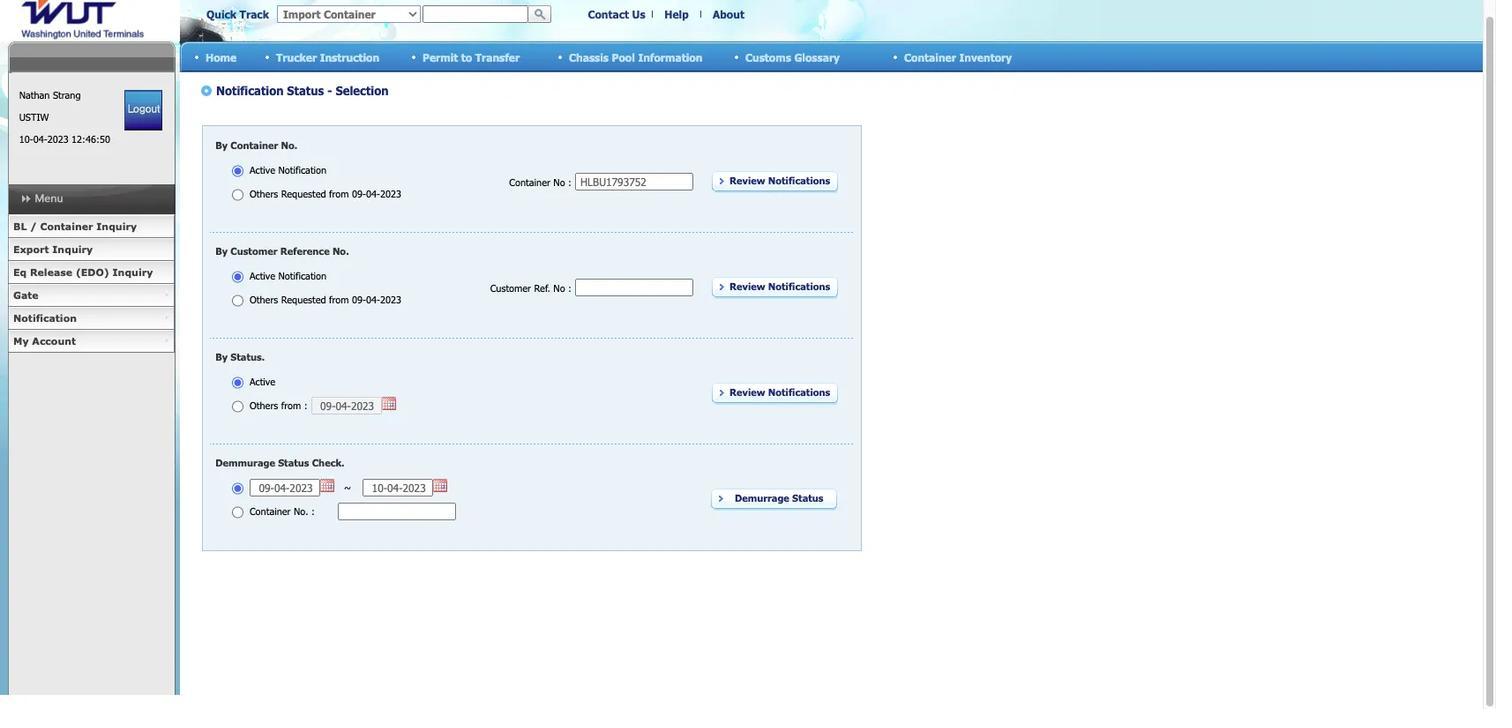 Task type: describe. For each thing, give the bounding box(es) containing it.
login image
[[125, 90, 163, 131]]

contact us
[[588, 8, 646, 20]]

track
[[240, 8, 269, 20]]

bl
[[13, 221, 27, 232]]

to
[[461, 51, 472, 63]]

customs
[[746, 51, 792, 63]]

nathan
[[19, 89, 50, 101]]

export
[[13, 244, 49, 255]]

eq release (edo) inquiry link
[[8, 261, 175, 284]]

contact us link
[[588, 8, 646, 20]]

release
[[30, 267, 72, 278]]

customs glossary
[[746, 51, 840, 63]]

quick track
[[207, 8, 269, 20]]

contact
[[588, 8, 629, 20]]

help link
[[665, 8, 689, 20]]

chassis
[[569, 51, 609, 63]]

1 vertical spatial inquiry
[[52, 244, 93, 255]]

information
[[638, 51, 703, 63]]

10-
[[19, 133, 33, 145]]

04-
[[33, 133, 47, 145]]

inquiry for container
[[96, 221, 137, 232]]

quick
[[207, 8, 237, 20]]

notification link
[[8, 307, 175, 330]]

transfer
[[475, 51, 520, 63]]

home
[[206, 51, 237, 63]]

eq
[[13, 267, 27, 278]]

glossary
[[795, 51, 840, 63]]

pool
[[612, 51, 635, 63]]

eq release (edo) inquiry
[[13, 267, 153, 278]]

inquiry for (edo)
[[113, 267, 153, 278]]

my account
[[13, 335, 76, 347]]

strang
[[53, 89, 81, 101]]

bl / container inquiry link
[[8, 215, 175, 238]]



Task type: vqa. For each thing, say whether or not it's contained in the screenshot.
The Id to the top
no



Task type: locate. For each thing, give the bounding box(es) containing it.
about
[[713, 8, 745, 20]]

ustiw
[[19, 111, 49, 123]]

/
[[30, 221, 37, 232]]

container
[[905, 51, 957, 63], [40, 221, 93, 232]]

my account link
[[8, 330, 175, 353]]

gate
[[13, 289, 38, 301]]

my
[[13, 335, 29, 347]]

10-04-2023 12:46:50
[[19, 133, 110, 145]]

2023
[[47, 133, 69, 145]]

chassis pool information
[[569, 51, 703, 63]]

about link
[[713, 8, 745, 20]]

1 horizontal spatial container
[[905, 51, 957, 63]]

None text field
[[423, 5, 529, 23]]

12:46:50
[[72, 133, 110, 145]]

instruction
[[320, 51, 380, 63]]

permit to transfer
[[423, 51, 520, 63]]

help
[[665, 8, 689, 20]]

nathan strang
[[19, 89, 81, 101]]

gate link
[[8, 284, 175, 307]]

0 vertical spatial inquiry
[[96, 221, 137, 232]]

export inquiry link
[[8, 238, 175, 261]]

trucker
[[276, 51, 317, 63]]

0 horizontal spatial container
[[40, 221, 93, 232]]

1 vertical spatial container
[[40, 221, 93, 232]]

(edo)
[[76, 267, 109, 278]]

permit
[[423, 51, 458, 63]]

container left inventory at the top
[[905, 51, 957, 63]]

notification
[[13, 312, 77, 324]]

us
[[632, 8, 646, 20]]

container up export inquiry
[[40, 221, 93, 232]]

inquiry
[[96, 221, 137, 232], [52, 244, 93, 255], [113, 267, 153, 278]]

container inventory
[[905, 51, 1012, 63]]

0 vertical spatial container
[[905, 51, 957, 63]]

inquiry up 'export inquiry' link
[[96, 221, 137, 232]]

2 vertical spatial inquiry
[[113, 267, 153, 278]]

inventory
[[960, 51, 1012, 63]]

trucker instruction
[[276, 51, 380, 63]]

account
[[32, 335, 76, 347]]

bl / container inquiry
[[13, 221, 137, 232]]

export inquiry
[[13, 244, 93, 255]]

inquiry right the (edo) at top left
[[113, 267, 153, 278]]

inquiry down bl / container inquiry at top
[[52, 244, 93, 255]]



